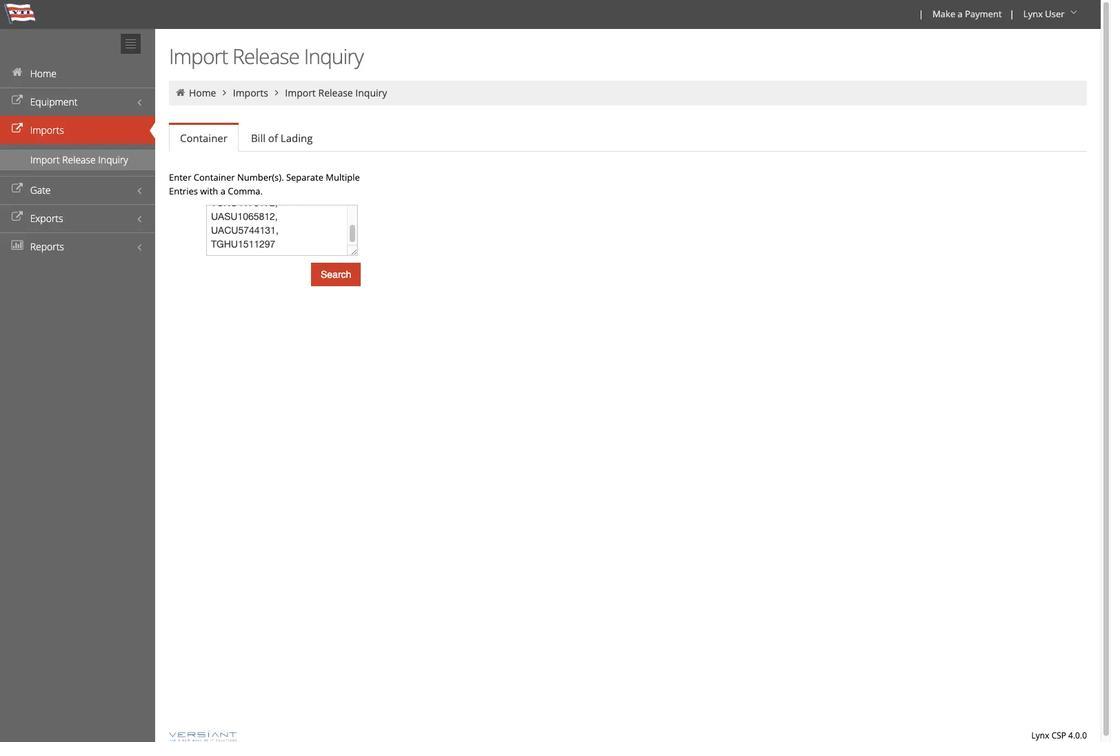 Task type: describe. For each thing, give the bounding box(es) containing it.
exports link
[[0, 204, 155, 233]]

bill of lading link
[[240, 124, 324, 152]]

0 horizontal spatial imports
[[30, 124, 64, 137]]

1 | from the left
[[919, 8, 924, 20]]

gate link
[[0, 176, 155, 204]]

home image
[[10, 68, 24, 77]]

angle down image
[[1067, 8, 1081, 17]]

0 vertical spatial inquiry
[[304, 42, 363, 70]]

2 angle right image from the left
[[271, 88, 283, 97]]

external link image for gate
[[10, 184, 24, 194]]

search button
[[311, 263, 361, 286]]

external link image for equipment
[[10, 96, 24, 106]]

a inside enter container number(s).  separate multiple entries with a comma.
[[221, 185, 226, 197]]

enter container number(s).  separate multiple entries with a comma.
[[169, 171, 360, 197]]

0 vertical spatial import release inquiry
[[169, 42, 363, 70]]

make a payment link
[[927, 0, 1007, 29]]

comma.
[[228, 185, 263, 197]]

search
[[321, 269, 351, 280]]

bar chart image
[[10, 241, 24, 250]]

bill
[[251, 131, 266, 145]]

lynx user link
[[1018, 0, 1086, 29]]

release for the leftmost import release inquiry 'link'
[[62, 153, 96, 166]]

multiple
[[326, 171, 360, 184]]

0 vertical spatial a
[[958, 8, 963, 20]]

lading
[[281, 131, 313, 145]]

of
[[268, 131, 278, 145]]

reports link
[[0, 233, 155, 261]]

1 angle right image from the left
[[219, 88, 231, 97]]

external link image
[[10, 124, 24, 134]]

4.0.0
[[1069, 730, 1087, 742]]

2 vertical spatial import release inquiry
[[30, 153, 128, 166]]

number(s).
[[237, 171, 284, 184]]

gate
[[30, 184, 51, 197]]

0 vertical spatial import
[[169, 42, 228, 70]]

import for the leftmost import release inquiry 'link'
[[30, 153, 60, 166]]

lynx csp 4.0.0
[[1032, 730, 1087, 742]]

with
[[200, 185, 218, 197]]

equipment link
[[0, 88, 155, 116]]

home image
[[175, 88, 187, 97]]



Task type: locate. For each thing, give the bounding box(es) containing it.
home inside home link
[[30, 67, 57, 80]]

0 horizontal spatial import release inquiry link
[[0, 150, 155, 170]]

container inside "link"
[[180, 131, 228, 145]]

container up with
[[194, 171, 235, 184]]

1 horizontal spatial |
[[1010, 8, 1015, 20]]

angle right image up of
[[271, 88, 283, 97]]

home link
[[0, 59, 155, 88], [189, 86, 216, 99]]

csp
[[1052, 730, 1067, 742]]

|
[[919, 8, 924, 20], [1010, 8, 1015, 20]]

import release inquiry link up gate link
[[0, 150, 155, 170]]

a right with
[[221, 185, 226, 197]]

0 horizontal spatial angle right image
[[219, 88, 231, 97]]

make
[[933, 8, 956, 20]]

versiant image
[[169, 732, 237, 742]]

inquiry
[[304, 42, 363, 70], [356, 86, 387, 99], [98, 153, 128, 166]]

0 vertical spatial home
[[30, 67, 57, 80]]

1 horizontal spatial release
[[233, 42, 299, 70]]

2 horizontal spatial release
[[318, 86, 353, 99]]

container link
[[169, 125, 239, 152]]

import up lading
[[285, 86, 316, 99]]

lynx left the user
[[1024, 8, 1043, 20]]

0 horizontal spatial release
[[62, 153, 96, 166]]

0 vertical spatial external link image
[[10, 96, 24, 106]]

container up enter
[[180, 131, 228, 145]]

0 vertical spatial release
[[233, 42, 299, 70]]

3 external link image from the top
[[10, 213, 24, 222]]

2 horizontal spatial import
[[285, 86, 316, 99]]

external link image up external link image
[[10, 96, 24, 106]]

lynx left csp
[[1032, 730, 1050, 742]]

1 vertical spatial import release inquiry
[[285, 86, 387, 99]]

import up the gate on the top of page
[[30, 153, 60, 166]]

inquiry for the leftmost import release inquiry 'link'
[[98, 153, 128, 166]]

import release inquiry link up lading
[[285, 86, 387, 99]]

import release inquiry link
[[285, 86, 387, 99], [0, 150, 155, 170]]

1 vertical spatial home
[[189, 86, 216, 99]]

external link image for exports
[[10, 213, 24, 222]]

external link image left the gate on the top of page
[[10, 184, 24, 194]]

1 horizontal spatial imports
[[233, 86, 268, 99]]

1 vertical spatial inquiry
[[356, 86, 387, 99]]

lynx
[[1024, 8, 1043, 20], [1032, 730, 1050, 742]]

import up home image
[[169, 42, 228, 70]]

2 vertical spatial release
[[62, 153, 96, 166]]

1 vertical spatial container
[[194, 171, 235, 184]]

1 vertical spatial import
[[285, 86, 316, 99]]

lynx for lynx user
[[1024, 8, 1043, 20]]

2 vertical spatial inquiry
[[98, 153, 128, 166]]

import release inquiry
[[169, 42, 363, 70], [285, 86, 387, 99], [30, 153, 128, 166]]

enter
[[169, 171, 191, 184]]

home link up the equipment
[[0, 59, 155, 88]]

1 vertical spatial imports link
[[0, 116, 155, 144]]

1 horizontal spatial home
[[189, 86, 216, 99]]

1 horizontal spatial angle right image
[[271, 88, 283, 97]]

1 vertical spatial a
[[221, 185, 226, 197]]

imports link
[[233, 86, 268, 99], [0, 116, 155, 144]]

inquiry for the right import release inquiry 'link'
[[356, 86, 387, 99]]

2 external link image from the top
[[10, 184, 24, 194]]

inquiry inside 'link'
[[98, 153, 128, 166]]

0 horizontal spatial home link
[[0, 59, 155, 88]]

a right the make
[[958, 8, 963, 20]]

| left the make
[[919, 8, 924, 20]]

home right home image
[[189, 86, 216, 99]]

1 vertical spatial lynx
[[1032, 730, 1050, 742]]

external link image up bar chart icon
[[10, 213, 24, 222]]

container inside enter container number(s).  separate multiple entries with a comma.
[[194, 171, 235, 184]]

import for the right import release inquiry 'link'
[[285, 86, 316, 99]]

a
[[958, 8, 963, 20], [221, 185, 226, 197]]

imports link up bill
[[233, 86, 268, 99]]

imports up bill
[[233, 86, 268, 99]]

1 horizontal spatial a
[[958, 8, 963, 20]]

angle right image right home image
[[219, 88, 231, 97]]

home right home icon
[[30, 67, 57, 80]]

make a payment
[[933, 8, 1002, 20]]

external link image inside exports link
[[10, 213, 24, 222]]

release
[[233, 42, 299, 70], [318, 86, 353, 99], [62, 153, 96, 166]]

1 external link image from the top
[[10, 96, 24, 106]]

0 vertical spatial imports
[[233, 86, 268, 99]]

imports link down the equipment
[[0, 116, 155, 144]]

1 horizontal spatial imports link
[[233, 86, 268, 99]]

1 horizontal spatial home link
[[189, 86, 216, 99]]

| right payment
[[1010, 8, 1015, 20]]

2 | from the left
[[1010, 8, 1015, 20]]

2 vertical spatial external link image
[[10, 213, 24, 222]]

home link right home image
[[189, 86, 216, 99]]

external link image inside the equipment link
[[10, 96, 24, 106]]

imports down the equipment
[[30, 124, 64, 137]]

0 horizontal spatial a
[[221, 185, 226, 197]]

None text field
[[206, 205, 358, 256]]

home
[[30, 67, 57, 80], [189, 86, 216, 99]]

angle right image
[[219, 88, 231, 97], [271, 88, 283, 97]]

lynx for lynx csp 4.0.0
[[1032, 730, 1050, 742]]

1 vertical spatial external link image
[[10, 184, 24, 194]]

container
[[180, 131, 228, 145], [194, 171, 235, 184]]

0 vertical spatial imports link
[[233, 86, 268, 99]]

release for the right import release inquiry 'link'
[[318, 86, 353, 99]]

exports
[[30, 212, 63, 225]]

entries
[[169, 185, 198, 197]]

lynx user
[[1024, 8, 1065, 20]]

1 vertical spatial imports
[[30, 124, 64, 137]]

external link image inside gate link
[[10, 184, 24, 194]]

0 horizontal spatial imports link
[[0, 116, 155, 144]]

bill of lading
[[251, 131, 313, 145]]

0 vertical spatial lynx
[[1024, 8, 1043, 20]]

2 vertical spatial import
[[30, 153, 60, 166]]

payment
[[965, 8, 1002, 20]]

0 vertical spatial container
[[180, 131, 228, 145]]

import
[[169, 42, 228, 70], [285, 86, 316, 99], [30, 153, 60, 166]]

1 vertical spatial import release inquiry link
[[0, 150, 155, 170]]

external link image
[[10, 96, 24, 106], [10, 184, 24, 194], [10, 213, 24, 222]]

equipment
[[30, 95, 78, 108]]

1 horizontal spatial import release inquiry link
[[285, 86, 387, 99]]

1 vertical spatial release
[[318, 86, 353, 99]]

0 horizontal spatial home
[[30, 67, 57, 80]]

separate
[[286, 171, 324, 184]]

0 horizontal spatial |
[[919, 8, 924, 20]]

import inside 'link'
[[30, 153, 60, 166]]

0 horizontal spatial import
[[30, 153, 60, 166]]

0 vertical spatial import release inquiry link
[[285, 86, 387, 99]]

1 horizontal spatial import
[[169, 42, 228, 70]]

reports
[[30, 240, 64, 253]]

imports
[[233, 86, 268, 99], [30, 124, 64, 137]]

user
[[1046, 8, 1065, 20]]

release inside 'link'
[[62, 153, 96, 166]]



